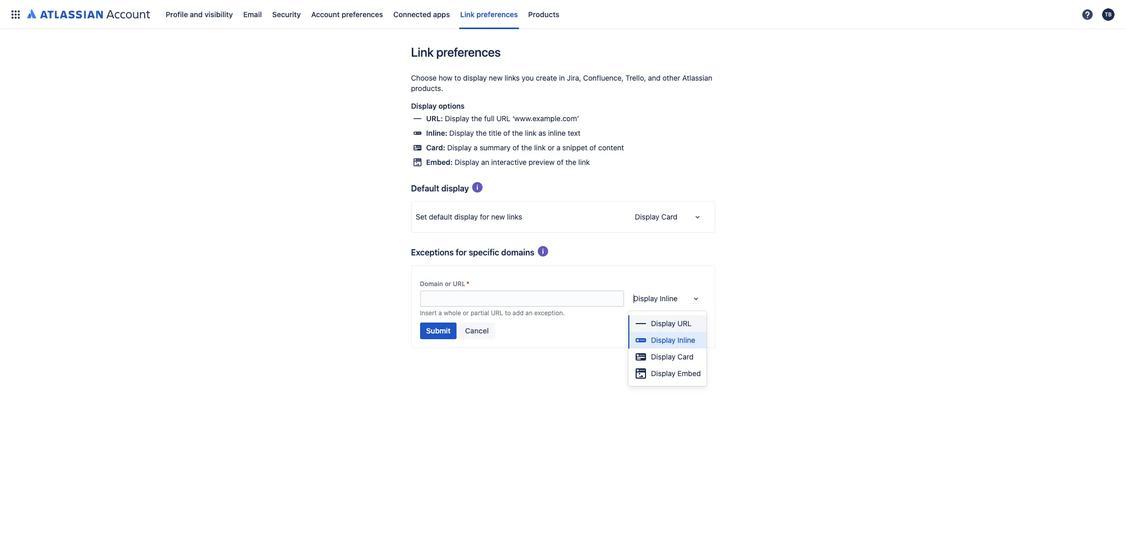 Task type: locate. For each thing, give the bounding box(es) containing it.
products link
[[525, 6, 563, 23]]

email link
[[240, 6, 265, 23]]

1 vertical spatial to
[[505, 309, 511, 317]]

link left as on the left of the page
[[525, 129, 537, 137]]

url:
[[426, 114, 443, 123]]

preferences
[[342, 10, 383, 18], [477, 10, 518, 18], [436, 45, 501, 59]]

display inline up display url
[[633, 294, 678, 303]]

1 vertical spatial display inline
[[651, 336, 695, 345]]

for left specific
[[456, 248, 467, 257]]

0 vertical spatial and
[[190, 10, 203, 18]]

and left other
[[648, 73, 661, 82]]

insert
[[420, 309, 437, 317]]

link down snippet
[[578, 158, 590, 167]]

1 vertical spatial an
[[526, 309, 533, 317]]

info inline message image
[[471, 181, 484, 194], [537, 245, 549, 258]]

domain or url *
[[420, 280, 470, 288]]

None text field
[[633, 294, 635, 304]]

the up the card: display a summary of the link or a snippet of content
[[512, 129, 523, 137]]

1 horizontal spatial to
[[505, 309, 511, 317]]

1 horizontal spatial and
[[648, 73, 661, 82]]

account
[[311, 10, 340, 18]]

security link
[[269, 6, 304, 23]]

link preferences
[[460, 10, 518, 18], [411, 45, 501, 59]]

partial
[[471, 309, 489, 317]]

default display
[[411, 184, 469, 193]]

account preferences link
[[308, 6, 386, 23]]

exceptions
[[411, 248, 454, 257]]

to left add
[[505, 309, 511, 317]]

0 vertical spatial for
[[480, 212, 489, 221]]

0 vertical spatial link preferences
[[460, 10, 518, 18]]

display
[[463, 73, 487, 82], [441, 184, 469, 193], [454, 212, 478, 221]]

1 vertical spatial link preferences
[[411, 45, 501, 59]]

the left title
[[476, 129, 487, 137]]

0 horizontal spatial and
[[190, 10, 203, 18]]

inline up display url
[[660, 294, 678, 303]]

2 vertical spatial link
[[578, 158, 590, 167]]

1 vertical spatial link
[[411, 45, 434, 59]]

and right profile at the top left
[[190, 10, 203, 18]]

an right add
[[526, 309, 533, 317]]

display card left open icon
[[635, 212, 678, 221]]

0 vertical spatial links
[[505, 73, 520, 82]]

0 vertical spatial link
[[460, 10, 475, 18]]

open image
[[691, 211, 704, 223]]

1 horizontal spatial link
[[460, 10, 475, 18]]

of up interactive
[[513, 143, 519, 152]]

link inside manage profile menu element
[[460, 10, 475, 18]]

1 horizontal spatial for
[[480, 212, 489, 221]]

of right title
[[503, 129, 510, 137]]

to
[[455, 73, 461, 82], [505, 309, 511, 317]]

to right how
[[455, 73, 461, 82]]

2 vertical spatial or
[[463, 309, 469, 317]]

display card
[[635, 212, 678, 221], [651, 353, 694, 361]]

domain
[[420, 280, 443, 288]]

links left you
[[505, 73, 520, 82]]

1 horizontal spatial info inline message image
[[537, 245, 549, 258]]

0 vertical spatial display inline
[[633, 294, 678, 303]]

snippet
[[563, 143, 588, 152]]

new left you
[[489, 73, 503, 82]]

the down snippet
[[566, 158, 577, 167]]

the left full
[[471, 114, 482, 123]]

text
[[568, 129, 581, 137]]

0 vertical spatial to
[[455, 73, 461, 82]]

content
[[598, 143, 624, 152]]

preferences left the 'products'
[[477, 10, 518, 18]]

security
[[272, 10, 301, 18]]

0 horizontal spatial or
[[445, 280, 451, 288]]

options
[[439, 102, 465, 110]]

embed
[[678, 369, 701, 378]]

None field
[[421, 292, 623, 306]]

an down summary
[[481, 158, 489, 167]]

interactive
[[491, 158, 527, 167]]

card
[[662, 212, 678, 221], [678, 353, 694, 361]]

0 vertical spatial an
[[481, 158, 489, 167]]

profile and visibility link
[[163, 6, 236, 23]]

preview
[[529, 158, 555, 167]]

0 horizontal spatial info inline message image
[[471, 181, 484, 194]]

0 vertical spatial info inline message image
[[471, 181, 484, 194]]

inline
[[660, 294, 678, 303], [678, 336, 695, 345]]

1 vertical spatial link
[[534, 143, 546, 152]]

link up preview
[[534, 143, 546, 152]]

1 horizontal spatial an
[[526, 309, 533, 317]]

inline down display url
[[678, 336, 695, 345]]

display
[[411, 102, 437, 110], [445, 114, 469, 123], [449, 129, 474, 137], [447, 143, 472, 152], [455, 158, 479, 167], [635, 212, 660, 221], [633, 294, 658, 303], [651, 319, 676, 328], [651, 336, 676, 345], [651, 353, 676, 361], [651, 369, 676, 378]]

url right partial
[[491, 309, 503, 317]]

card up embed
[[678, 353, 694, 361]]

0 vertical spatial or
[[548, 143, 555, 152]]

card left open icon
[[662, 212, 678, 221]]

0 horizontal spatial for
[[456, 248, 467, 257]]

new for for
[[491, 212, 505, 221]]

links up domains
[[507, 212, 522, 221]]

links inside choose how to display new links you create in jira, confluence, trello, and other atlassian products.
[[505, 73, 520, 82]]

display card up the display embed
[[651, 353, 694, 361]]

0 vertical spatial inline
[[660, 294, 678, 303]]

link for or
[[534, 143, 546, 152]]

how
[[439, 73, 453, 82]]

connected
[[394, 10, 431, 18]]

or down inline
[[548, 143, 555, 152]]

submit
[[426, 327, 451, 335]]

set
[[416, 212, 427, 221]]

choose
[[411, 73, 437, 82]]

a right insert
[[439, 309, 442, 317]]

2 horizontal spatial or
[[548, 143, 555, 152]]

link up the choose
[[411, 45, 434, 59]]

or
[[548, 143, 555, 152], [445, 280, 451, 288], [463, 309, 469, 317]]

'www.example.com'
[[513, 114, 579, 123]]

display inline
[[633, 294, 678, 303], [651, 336, 695, 345]]

or right whole
[[463, 309, 469, 317]]

display inside choose how to display new links you create in jira, confluence, trello, and other atlassian products.
[[463, 73, 487, 82]]

or right domain
[[445, 280, 451, 288]]

card:
[[426, 143, 445, 152]]

0 horizontal spatial to
[[455, 73, 461, 82]]

0 horizontal spatial an
[[481, 158, 489, 167]]

whole
[[444, 309, 461, 317]]

the
[[471, 114, 482, 123], [476, 129, 487, 137], [512, 129, 523, 137], [521, 143, 532, 152], [566, 158, 577, 167]]

1 vertical spatial new
[[491, 212, 505, 221]]

new up specific
[[491, 212, 505, 221]]

of
[[503, 129, 510, 137], [513, 143, 519, 152], [590, 143, 596, 152], [557, 158, 564, 167]]

for up specific
[[480, 212, 489, 221]]

preferences up how
[[436, 45, 501, 59]]

other
[[663, 73, 680, 82]]

inline:
[[426, 129, 448, 137]]

as
[[539, 129, 546, 137]]

a
[[474, 143, 478, 152], [557, 143, 561, 152], [439, 309, 442, 317]]

the up preview
[[521, 143, 532, 152]]

new
[[489, 73, 503, 82], [491, 212, 505, 221]]

link preferences right apps
[[460, 10, 518, 18]]

specific
[[469, 248, 499, 257]]

exception.
[[534, 309, 565, 317]]

visibility
[[205, 10, 233, 18]]

2 vertical spatial display
[[454, 212, 478, 221]]

banner
[[0, 0, 1126, 29]]

info inline message image up set default display for new links
[[471, 181, 484, 194]]

link preferences up how
[[411, 45, 501, 59]]

1 vertical spatial or
[[445, 280, 451, 288]]

1 vertical spatial and
[[648, 73, 661, 82]]

new for display
[[489, 73, 503, 82]]

info inline message image right domains
[[537, 245, 549, 258]]

and
[[190, 10, 203, 18], [648, 73, 661, 82]]

profile and visibility
[[166, 10, 233, 18]]

links
[[505, 73, 520, 82], [507, 212, 522, 221]]

0 vertical spatial link
[[525, 129, 537, 137]]

url down open image
[[678, 319, 692, 328]]

0 horizontal spatial a
[[439, 309, 442, 317]]

0 vertical spatial display
[[463, 73, 487, 82]]

link
[[460, 10, 475, 18], [411, 45, 434, 59]]

cancel button
[[459, 323, 495, 340]]

a left summary
[[474, 143, 478, 152]]

0 vertical spatial card
[[662, 212, 678, 221]]

url right full
[[497, 114, 511, 123]]

1 vertical spatial inline
[[678, 336, 695, 345]]

link
[[525, 129, 537, 137], [534, 143, 546, 152], [578, 158, 590, 167]]

a down inline
[[557, 143, 561, 152]]

url
[[497, 114, 511, 123], [453, 280, 466, 288], [491, 309, 503, 317], [678, 319, 692, 328]]

1 vertical spatial links
[[507, 212, 522, 221]]

default
[[411, 184, 439, 193]]

create
[[536, 73, 557, 82]]

choose how to display new links you create in jira, confluence, trello, and other atlassian products.
[[411, 73, 713, 93]]

open image
[[690, 293, 702, 305]]

new inside choose how to display new links you create in jira, confluence, trello, and other atlassian products.
[[489, 73, 503, 82]]

an
[[481, 158, 489, 167], [526, 309, 533, 317]]

profile
[[166, 10, 188, 18]]

preferences right account
[[342, 10, 383, 18]]

1 vertical spatial info inline message image
[[537, 245, 549, 258]]

0 vertical spatial new
[[489, 73, 503, 82]]

display inline down display url
[[651, 336, 695, 345]]

for
[[480, 212, 489, 221], [456, 248, 467, 257]]

link right apps
[[460, 10, 475, 18]]

0 horizontal spatial link
[[411, 45, 434, 59]]



Task type: vqa. For each thing, say whether or not it's contained in the screenshot.


Task type: describe. For each thing, give the bounding box(es) containing it.
connected apps
[[394, 10, 450, 18]]

set default display for new links
[[416, 212, 522, 221]]

1 vertical spatial card
[[678, 353, 694, 361]]

embed: display an interactive preview of the link
[[426, 158, 590, 167]]

insert a whole or partial url to add an exception.
[[420, 309, 565, 317]]

embed:
[[426, 158, 453, 167]]

1 vertical spatial for
[[456, 248, 467, 257]]

domains
[[501, 248, 535, 257]]

link preferences link
[[457, 6, 521, 23]]

links for display
[[505, 73, 520, 82]]

help image
[[1082, 8, 1094, 21]]

info inline message image for exceptions for specific domains
[[537, 245, 549, 258]]

full
[[484, 114, 495, 123]]

account preferences
[[311, 10, 383, 18]]

1 horizontal spatial or
[[463, 309, 469, 317]]

inline: display the title of the link as inline text
[[426, 129, 581, 137]]

connected apps link
[[390, 6, 453, 23]]

preferences for account preferences link
[[342, 10, 383, 18]]

card: display a summary of the link or a snippet of content
[[426, 143, 624, 152]]

to inside choose how to display new links you create in jira, confluence, trello, and other atlassian products.
[[455, 73, 461, 82]]

confluence,
[[583, 73, 624, 82]]

url left *
[[453, 280, 466, 288]]

link for as
[[525, 129, 537, 137]]

add
[[513, 309, 524, 317]]

info inline message image for default display
[[471, 181, 484, 194]]

default
[[429, 212, 452, 221]]

2 horizontal spatial a
[[557, 143, 561, 152]]

link preferences inside manage profile menu element
[[460, 10, 518, 18]]

exceptions for specific domains
[[411, 248, 535, 257]]

1 vertical spatial display card
[[651, 353, 694, 361]]

and inside choose how to display new links you create in jira, confluence, trello, and other atlassian products.
[[648, 73, 661, 82]]

products.
[[411, 84, 443, 93]]

*
[[467, 280, 470, 288]]

switch to... image
[[9, 8, 22, 21]]

of right snippet
[[590, 143, 596, 152]]

title
[[489, 129, 502, 137]]

preferences for the "link preferences" link
[[477, 10, 518, 18]]

links for for
[[507, 212, 522, 221]]

products
[[528, 10, 560, 18]]

summary
[[480, 143, 511, 152]]

display embed
[[651, 369, 701, 378]]

in
[[559, 73, 565, 82]]

display options
[[411, 102, 465, 110]]

email
[[243, 10, 262, 18]]

1 horizontal spatial a
[[474, 143, 478, 152]]

atlassian
[[682, 73, 713, 82]]

apps
[[433, 10, 450, 18]]

display url
[[651, 319, 692, 328]]

0 vertical spatial display card
[[635, 212, 678, 221]]

of right preview
[[557, 158, 564, 167]]

url: display the full url 'www.example.com'
[[426, 114, 579, 123]]

inline
[[548, 129, 566, 137]]

and inside manage profile menu element
[[190, 10, 203, 18]]

trello,
[[626, 73, 646, 82]]

1 vertical spatial display
[[441, 184, 469, 193]]

banner containing profile and visibility
[[0, 0, 1126, 29]]

account image
[[1102, 8, 1115, 21]]

you
[[522, 73, 534, 82]]

submit button
[[420, 323, 457, 340]]

jira,
[[567, 73, 581, 82]]

cancel
[[465, 327, 489, 335]]

manage profile menu element
[[6, 0, 1078, 29]]



